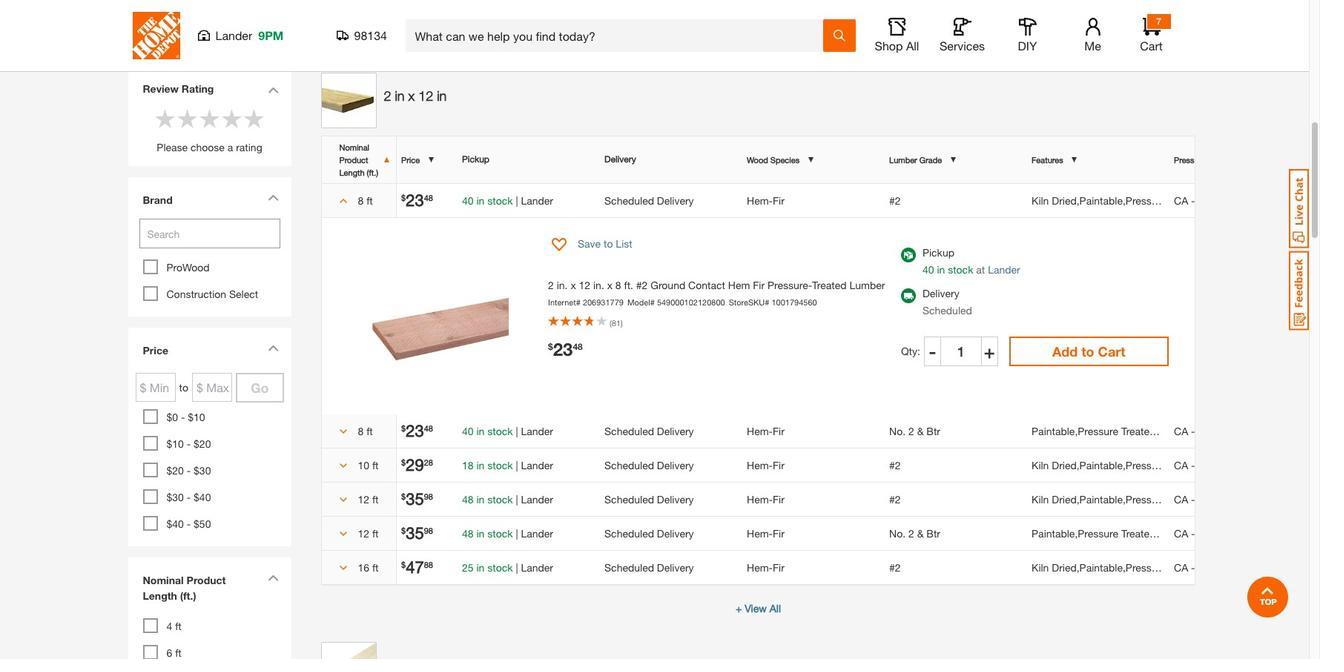 Task type: vqa. For each thing, say whether or not it's contained in the screenshot.
caret icon
yes



Task type: describe. For each thing, give the bounding box(es) containing it.
construction
[[167, 288, 226, 300]]

12 ft button for #2
[[332, 491, 386, 507]]

delivery scheduled
[[923, 287, 972, 316]]

paintable,pressure treated,stainable for 23
[[1032, 425, 1202, 437]]

caret image for 35
[[339, 496, 347, 504]]

add to cart
[[1053, 343, 1126, 359]]

$ 29 28
[[401, 455, 433, 474]]

206931779
[[583, 297, 624, 307]]

save to list button
[[548, 233, 633, 255]]

construction select link
[[167, 288, 258, 300]]

caret image for 35
[[339, 530, 347, 538]]

stock for 10 ft button
[[488, 459, 513, 471]]

caret icon image for price
[[267, 345, 279, 352]]

29
[[406, 455, 424, 474]]

$20 - $30 link
[[167, 464, 211, 477]]

lander up "25 in stock | lander"
[[521, 527, 553, 540]]

x for in
[[408, 88, 415, 103]]

1 horizontal spatial nominal product length (ft.)
[[339, 142, 378, 177]]

| for 10 ft button
[[516, 459, 518, 471]]

0 vertical spatial (ft.)
[[367, 167, 378, 177]]

- inside button
[[929, 341, 936, 362]]

2 star symbol image from the left
[[176, 108, 198, 130]]

8 for #2
[[358, 194, 364, 207]]

23 for no. 2 & btr
[[406, 421, 424, 440]]

lander right 25
[[521, 561, 553, 574]]

hem-fir for 12 ft button associated with #2
[[747, 493, 785, 506]]

pressure treatment chemical
[[1174, 155, 1278, 164]]

0 horizontal spatial $10
[[167, 438, 184, 450]]

cart inside button
[[1098, 343, 1126, 359]]

diy
[[1018, 39, 1037, 53]]

price inside 'link'
[[143, 344, 168, 357]]

review rating
[[143, 82, 214, 95]]

price link
[[135, 335, 284, 369]]

- button
[[924, 336, 942, 366]]

1 horizontal spatial $20
[[194, 438, 211, 450]]

pickup 40 in stock at lander
[[923, 246, 1021, 276]]

pressure for pressure treatment chemical
[[1174, 155, 1206, 164]]

prowood
[[167, 261, 210, 274]]

9pm
[[258, 28, 284, 42]]

10 ft button
[[332, 457, 386, 473]]

+ for +
[[984, 341, 995, 362]]

cart 7
[[1140, 16, 1163, 53]]

2 in x 12 in
[[384, 88, 447, 103]]

2 vertical spatial to
[[179, 381, 188, 394]]

price-range-upperBound telephone field
[[192, 373, 232, 402]]

12 ft for no. 2 & btr
[[358, 527, 379, 540]]

lander link
[[988, 263, 1021, 276]]

10
[[358, 459, 369, 471]]

list
[[616, 237, 633, 250]]

28
[[424, 457, 433, 467]]

qty:
[[901, 345, 923, 358]]

caret image for 23
[[339, 428, 347, 435]]

40 for #2
[[462, 194, 474, 207]]

$ 47 88
[[401, 557, 433, 577]]

$10 - $20
[[167, 438, 211, 450]]

at
[[976, 263, 985, 276]]

1 star symbol image from the left
[[154, 108, 176, 130]]

25 in stock | lander
[[462, 561, 553, 574]]

view
[[745, 602, 767, 615]]

wood species
[[747, 155, 800, 164]]

btr for 23
[[927, 425, 941, 437]]

$ 23 48 for #2
[[401, 190, 433, 210]]

8 ft for no. 2 & btr
[[358, 425, 373, 437]]

copper for 8 ft "button" for #2
[[1198, 194, 1233, 207]]

ca - copper azole for 8 ft "button" for no. 2 & btr
[[1174, 425, 1262, 437]]

a
[[228, 141, 233, 154]]

add
[[1053, 343, 1078, 359]]

available shipping image
[[901, 288, 916, 303]]

$ for 8 ft "button" for no. 2 & btr
[[401, 423, 406, 433]]

go
[[251, 379, 269, 396]]

caret image for 29
[[339, 462, 347, 470]]

ft.
[[624, 279, 633, 291]]

chemical
[[1246, 155, 1278, 164]]

hem- for no. 2 & btr's 12 ft button
[[747, 527, 773, 540]]

$30 - $40 link
[[167, 491, 211, 504]]

0 vertical spatial product
[[339, 155, 368, 164]]

5 copper from the top
[[1198, 527, 1233, 540]]

grade
[[920, 155, 942, 164]]

treated,stainable for 35
[[1122, 527, 1202, 540]]

1 horizontal spatial $40
[[194, 491, 211, 504]]

$40 - $50 link
[[167, 518, 211, 530]]

1 vertical spatial $ 23 48
[[548, 339, 583, 360]]

1 star symbol image from the left
[[198, 108, 221, 130]]

1 vertical spatial (ft.)
[[180, 590, 196, 602]]

2 star symbol image from the left
[[221, 108, 243, 130]]

6 azole from the top
[[1236, 561, 1262, 574]]

$ for no. 2 & btr's 12 ft button
[[401, 526, 406, 535]]

2 in. from the left
[[593, 279, 604, 291]]

0 horizontal spatial nominal product length (ft.)
[[143, 574, 226, 602]]

549000102120800
[[657, 297, 725, 307]]

copper for 8 ft "button" for no. 2 & btr
[[1198, 425, 1233, 437]]

hem-fir for '16 ft' button
[[747, 561, 785, 574]]

pressure-
[[768, 279, 812, 291]]

brand link
[[135, 185, 284, 219]]

(
[[610, 318, 612, 328]]

1 vertical spatial $30
[[167, 491, 184, 504]]

$ for 10 ft button
[[401, 457, 406, 467]]

shop
[[875, 39, 903, 53]]

88
[[424, 560, 433, 569]]

1 vertical spatial 23
[[553, 339, 573, 360]]

caret image for 23
[[339, 197, 347, 205]]

2 in. x 12 in. x 8 ft. #2 ground contact hem fir pressure-treated lumber internet# 206931779 model# 549000102120800 storesku# 1001794560
[[548, 279, 885, 307]]

$ for '16 ft' button
[[401, 560, 406, 569]]

0 vertical spatial $30
[[194, 464, 211, 477]]

rating
[[182, 82, 214, 95]]

lumber grade
[[889, 155, 942, 164]]

2 horizontal spatial lumber
[[889, 155, 917, 164]]

& for 35
[[917, 527, 924, 540]]

review rating link
[[143, 81, 239, 96]]

review
[[143, 82, 179, 95]]

save to list
[[578, 237, 633, 250]]

3 star symbol image from the left
[[243, 108, 265, 130]]

2 inside 2 in. x 12 in. x 8 ft. #2 ground contact hem fir pressure-treated lumber internet# 206931779 model# 549000102120800 storesku# 1001794560
[[548, 279, 554, 291]]

no. 2 & btr for 23
[[889, 425, 941, 437]]

contact
[[688, 279, 725, 291]]

98134 button
[[336, 28, 388, 43]]

12 ft for #2
[[358, 493, 379, 506]]

hem- for 8 ft "button" for #2
[[747, 194, 773, 207]]

#2 inside 2 in. x 12 in. x 8 ft. #2 ground contact hem fir pressure-treated lumber internet# 206931779 model# 549000102120800 storesku# 1001794560
[[636, 279, 648, 291]]

ca - copper azole for 10 ft button
[[1174, 459, 1262, 471]]

shop all
[[875, 39, 919, 53]]

hem-fir for 8 ft "button" for #2
[[747, 194, 785, 207]]

0 vertical spatial treated
[[193, 22, 230, 35]]

model#
[[628, 297, 655, 307]]

$20 - $30
[[167, 464, 211, 477]]

please choose a rating
[[157, 141, 262, 154]]

ca for no. 2 & btr's 12 ft button
[[1174, 527, 1189, 540]]

paintable,pressure for 23
[[1032, 425, 1119, 437]]

lander inside pickup 40 in stock at lander
[[988, 263, 1021, 276]]

10 ft
[[358, 459, 379, 471]]

caret icon image for nominal product length (ft.)
[[267, 575, 279, 582]]

stock for '16 ft' button
[[488, 561, 513, 574]]

| for 8 ft "button" for no. 2 & btr
[[516, 425, 518, 437]]

select
[[229, 288, 258, 300]]

18 in stock | lander
[[462, 459, 553, 471]]

48 in stock | lander for #2
[[462, 493, 553, 506]]

lander left 9pm
[[216, 28, 252, 42]]

$50
[[194, 518, 211, 530]]

lander 9pm
[[216, 28, 284, 42]]

)
[[621, 318, 623, 328]]

wood
[[747, 155, 768, 164]]

4 ft link
[[167, 620, 182, 633]]

#2 for 23
[[889, 194, 901, 207]]

ca for 10 ft button
[[1174, 459, 1189, 471]]

1 vertical spatial $40
[[167, 518, 184, 530]]

18
[[462, 459, 474, 471]]

go button
[[236, 373, 284, 402]]

hem-fir for 10 ft button
[[747, 459, 785, 471]]

hem- for 10 ft button
[[747, 459, 773, 471]]

no. for 23
[[889, 425, 906, 437]]

12 inside 2 in. x 12 in. x 8 ft. #2 ground contact hem fir pressure-treated lumber internet# 206931779 model# 549000102120800 storesku# 1001794560
[[579, 279, 591, 291]]

4 ca - copper azole from the top
[[1174, 493, 1262, 506]]

2 in. x 12 in. x 8 ft. #2 ground contact hem fir pressure-treated lumber link
[[548, 279, 885, 291]]

in for 8 ft "button" for no. 2 & btr
[[477, 425, 485, 437]]

paintable,pressure treated,stainable for 35
[[1032, 527, 1202, 540]]

$30 - $40
[[167, 491, 211, 504]]

services button
[[939, 18, 986, 53]]

ca for 12 ft button associated with #2
[[1174, 493, 1189, 506]]

0 vertical spatial cart
[[1140, 39, 1163, 53]]

scheduled delivery for 12 ft button associated with #2
[[605, 493, 694, 506]]

https://images.thdstatic.com/productimages/fccde537 6002 42c7 8741 ad9e94117c51/svn/no color lumber 21216mgy2hd 64_100.jpg image
[[321, 72, 376, 128]]

12 ft button for no. 2 & btr
[[332, 526, 386, 541]]

1 horizontal spatial length
[[339, 167, 365, 177]]

diy button
[[1004, 18, 1052, 53]]



Task type: locate. For each thing, give the bounding box(es) containing it.
$
[[401, 193, 406, 202], [548, 341, 553, 352], [401, 423, 406, 433], [401, 457, 406, 467], [401, 491, 406, 501], [401, 526, 406, 535], [401, 560, 406, 569]]

2 in. x 12 in. x 8 ft. #2 ground contact hem fir pressure-treated lumber image
[[361, 251, 509, 399]]

treated inside 2 in. x 12 in. x 8 ft. #2 ground contact hem fir pressure-treated lumber internet# 206931779 model# 549000102120800 storesku# 1001794560
[[812, 279, 847, 291]]

2 btr from the top
[[927, 527, 941, 540]]

1 horizontal spatial lumber
[[850, 279, 885, 291]]

caret image inside 12 ft button
[[339, 530, 347, 538]]

1 vertical spatial $10
[[167, 438, 184, 450]]

2 48 in stock | lander from the top
[[462, 527, 553, 540]]

1 paintable,pressure from the top
[[1032, 425, 1119, 437]]

star symbol image down review rating "link" at the top left of the page
[[176, 108, 198, 130]]

caret icon image inside brand link
[[267, 194, 279, 201]]

paintable,pressure
[[1032, 425, 1119, 437], [1032, 527, 1119, 540]]

48 in stock | lander for no. 2 & btr
[[462, 527, 553, 540]]

hem- for 12 ft button associated with #2
[[747, 493, 773, 506]]

$ 23 48 for no. 2 & btr
[[401, 421, 433, 440]]

8 ft button for #2
[[332, 193, 386, 208]]

0 vertical spatial paintable,pressure treated,stainable
[[1032, 425, 1202, 437]]

scheduled delivery for 10 ft button
[[605, 459, 694, 471]]

0 vertical spatial length
[[339, 167, 365, 177]]

1 ca from the top
[[1174, 194, 1189, 207]]

$ for 12 ft button associated with #2
[[401, 491, 406, 501]]

0 horizontal spatial $20
[[167, 464, 184, 477]]

2 caret icon image from the top
[[267, 194, 279, 201]]

8 for no. 2 & btr
[[358, 425, 364, 437]]

12 ft button down 10 ft button
[[332, 491, 386, 507]]

1 vertical spatial no. 2 & btr
[[889, 527, 941, 540]]

35
[[406, 489, 424, 509], [406, 523, 424, 543]]

2 vertical spatial 23
[[406, 421, 424, 440]]

1 vertical spatial all
[[770, 602, 781, 615]]

1 no. 2 & btr from the top
[[889, 425, 941, 437]]

0 horizontal spatial nominal
[[143, 574, 184, 587]]

1 vertical spatial no.
[[889, 527, 906, 540]]

nominal inside nominal product length (ft.) link
[[143, 574, 184, 587]]

What can we help you find today? search field
[[415, 20, 822, 51]]

2 azole from the top
[[1236, 425, 1262, 437]]

in for '16 ft' button
[[477, 561, 485, 574]]

0 horizontal spatial cart
[[1098, 343, 1126, 359]]

features
[[1032, 155, 1064, 164]]

caret image left 10 at the bottom
[[339, 462, 347, 470]]

4 ca from the top
[[1174, 493, 1189, 506]]

5 hem-fir from the top
[[747, 527, 785, 540]]

6 hem-fir from the top
[[747, 561, 785, 574]]

treated
[[193, 22, 230, 35], [812, 279, 847, 291]]

1 treated,stainable from the top
[[1122, 425, 1202, 437]]

3 | from the top
[[516, 459, 518, 471]]

0 vertical spatial nominal
[[339, 142, 369, 152]]

0 horizontal spatial treated
[[193, 22, 230, 35]]

no. for 35
[[889, 527, 906, 540]]

40 inside pickup 40 in stock at lander
[[923, 263, 934, 276]]

2 12 ft from the top
[[358, 527, 379, 540]]

2 & from the top
[[917, 527, 924, 540]]

0 horizontal spatial all
[[770, 602, 781, 615]]

48 in stock | lander down 18 in stock | lander
[[462, 493, 553, 506]]

no. 2 & btr
[[889, 425, 941, 437], [889, 527, 941, 540]]

brand
[[143, 194, 173, 206]]

1 vertical spatial paintable,pressure treated,stainable
[[1032, 527, 1202, 540]]

lander right at
[[988, 263, 1021, 276]]

length up the 4
[[143, 590, 177, 602]]

lumber inside 2 in. x 12 in. x 8 ft. #2 ground contact hem fir pressure-treated lumber internet# 206931779 model# 549000102120800 storesku# 1001794560
[[850, 279, 885, 291]]

0 vertical spatial $ 23 48
[[401, 190, 433, 210]]

treated right the home depot logo at left
[[193, 22, 230, 35]]

0 horizontal spatial x
[[408, 88, 415, 103]]

lander up save to list dropdown button
[[521, 194, 553, 207]]

pickup inside pickup 40 in stock at lander
[[923, 246, 955, 259]]

0 vertical spatial caret image
[[339, 197, 347, 205]]

81
[[612, 318, 621, 328]]

product down https://images.thdstatic.com/productimages/fccde537 6002 42c7 8741 ad9e94117c51/svn/no color lumber 21216mgy2hd 64_100.jpg
[[339, 155, 368, 164]]

1 horizontal spatial all
[[906, 39, 919, 53]]

star symbol image up please choose a rating
[[198, 108, 221, 130]]

98 for #2
[[424, 491, 433, 501]]

5 hem- from the top
[[747, 527, 773, 540]]

caret image for 47
[[339, 565, 347, 572]]

star symbol image up "a"
[[221, 108, 243, 130]]

#2 for 35
[[889, 493, 901, 506]]

$20 up $20 - $30 at left
[[194, 438, 211, 450]]

$ 35 98 up 88
[[401, 523, 433, 543]]

(ft.)
[[367, 167, 378, 177], [180, 590, 196, 602]]

0 vertical spatial 40 in stock | lander
[[462, 194, 553, 207]]

16
[[358, 561, 369, 574]]

1 12 ft from the top
[[358, 493, 379, 506]]

4 copper from the top
[[1198, 493, 1233, 506]]

0 vertical spatial 8 ft button
[[332, 193, 386, 208]]

1 azole from the top
[[1236, 194, 1262, 207]]

in for 8 ft "button" for #2
[[477, 194, 485, 207]]

add to cart button
[[1010, 336, 1169, 366]]

( 81 )
[[610, 318, 623, 328]]

40 in stock | lander for no. 2 & btr
[[462, 425, 553, 437]]

1 vertical spatial treated,stainable
[[1122, 527, 1202, 540]]

1 vertical spatial $ 35 98
[[401, 523, 433, 543]]

2 ca - copper azole from the top
[[1174, 425, 1262, 437]]

in. up internet#
[[557, 279, 568, 291]]

$ inside $ 47 88
[[401, 560, 406, 569]]

+ for + view all
[[736, 602, 742, 615]]

1 ca - copper azole from the top
[[1174, 194, 1262, 207]]

choose
[[191, 141, 225, 154]]

to inside dropdown button
[[604, 237, 613, 250]]

1 vertical spatial 8
[[616, 279, 621, 291]]

internet#
[[548, 297, 581, 307]]

4
[[167, 620, 172, 633]]

1 copper from the top
[[1198, 194, 1233, 207]]

all inside button
[[906, 39, 919, 53]]

1 hem-fir from the top
[[747, 194, 785, 207]]

1 horizontal spatial (ft.)
[[367, 167, 378, 177]]

stock for 8 ft "button" for #2
[[488, 194, 513, 207]]

1 paintable,pressure treated,stainable from the top
[[1032, 425, 1202, 437]]

azole
[[1236, 194, 1262, 207], [1236, 425, 1262, 437], [1236, 459, 1262, 471], [1236, 493, 1262, 506], [1236, 527, 1262, 540], [1236, 561, 1262, 574]]

nominal product length (ft.) link
[[135, 565, 284, 615]]

1 40 in stock | lander from the top
[[462, 194, 553, 207]]

5 ca from the top
[[1174, 527, 1189, 540]]

0 vertical spatial 40
[[462, 194, 474, 207]]

star symbol image up please
[[154, 108, 176, 130]]

$10 down $0
[[167, 438, 184, 450]]

caret image inside 8 ft "button"
[[339, 428, 347, 435]]

8 ft
[[358, 194, 373, 207], [358, 425, 373, 437]]

caret image
[[339, 428, 347, 435], [339, 462, 347, 470], [339, 496, 347, 504], [339, 565, 347, 572]]

|
[[516, 194, 518, 207], [516, 425, 518, 437], [516, 459, 518, 471], [516, 493, 518, 506], [516, 527, 518, 540], [516, 561, 518, 574]]

no.
[[889, 425, 906, 437], [889, 527, 906, 540]]

2 horizontal spatial to
[[1082, 343, 1095, 359]]

1 8 ft from the top
[[358, 194, 373, 207]]

x right https://images.thdstatic.com/productimages/fccde537 6002 42c7 8741 ad9e94117c51/svn/no color lumber 21216mgy2hd 64_100.jpg
[[408, 88, 415, 103]]

0 vertical spatial price
[[401, 155, 420, 164]]

35 up 47
[[406, 523, 424, 543]]

6 ca - copper azole from the top
[[1174, 561, 1262, 574]]

2
[[384, 88, 391, 103], [548, 279, 554, 291], [909, 425, 914, 437], [909, 527, 914, 540]]

0 vertical spatial pressure
[[147, 22, 190, 35]]

4 hem- from the top
[[747, 493, 773, 506]]

2 $ 35 98 from the top
[[401, 523, 433, 543]]

x for in.
[[571, 279, 576, 291]]

stock for 8 ft "button" for no. 2 & btr
[[488, 425, 513, 437]]

live chat image
[[1289, 169, 1309, 249]]

3 ca from the top
[[1174, 459, 1189, 471]]

12
[[419, 88, 433, 103], [579, 279, 591, 291], [358, 493, 369, 506], [358, 527, 369, 540]]

to for cart
[[1082, 343, 1095, 359]]

product down $50
[[187, 574, 226, 587]]

x up internet#
[[571, 279, 576, 291]]

1 btr from the top
[[927, 425, 941, 437]]

3 hem- from the top
[[747, 459, 773, 471]]

caret image up 10 ft button
[[339, 428, 347, 435]]

23 for #2
[[406, 190, 424, 210]]

#2 for 29
[[889, 459, 901, 471]]

scheduled
[[605, 194, 654, 207], [923, 304, 972, 316], [605, 425, 654, 437], [605, 459, 654, 471], [605, 493, 654, 506], [605, 527, 654, 540], [605, 561, 654, 574]]

98 up 88
[[424, 526, 433, 535]]

0 horizontal spatial $40
[[167, 518, 184, 530]]

in for 10 ft button
[[477, 459, 485, 471]]

$ inside $ 29 28
[[401, 457, 406, 467]]

delivery
[[605, 154, 636, 165], [657, 194, 694, 207], [923, 287, 960, 299], [657, 425, 694, 437], [657, 459, 694, 471], [657, 493, 694, 506], [657, 527, 694, 540], [657, 561, 694, 574]]

ca for 8 ft "button" for #2
[[1174, 194, 1189, 207]]

3 scheduled delivery from the top
[[605, 459, 694, 471]]

1 hem- from the top
[[747, 194, 773, 207]]

no. 2 & btr for 35
[[889, 527, 941, 540]]

& for 23
[[917, 425, 924, 437]]

| for '16 ft' button
[[516, 561, 518, 574]]

me
[[1085, 39, 1101, 53]]

ca - copper azole for 8 ft "button" for #2
[[1174, 194, 1262, 207]]

storesku#
[[729, 297, 770, 307]]

1 no. from the top
[[889, 425, 906, 437]]

0 vertical spatial no. 2 & btr
[[889, 425, 941, 437]]

2 40 in stock | lander from the top
[[462, 425, 553, 437]]

to left the list
[[604, 237, 613, 250]]

all right view
[[770, 602, 781, 615]]

None field
[[942, 336, 981, 366]]

in for no. 2 & btr's 12 ft button
[[477, 527, 485, 540]]

$10 - $20 link
[[167, 438, 211, 450]]

0 horizontal spatial to
[[179, 381, 188, 394]]

nominal product length (ft.) up 4 ft on the left bottom of page
[[143, 574, 226, 602]]

star symbol image up rating
[[243, 108, 265, 130]]

nominal up the 4
[[143, 574, 184, 587]]

+ inside + button
[[984, 341, 995, 362]]

0 vertical spatial +
[[984, 341, 995, 362]]

1 | from the top
[[516, 194, 518, 207]]

16 ft
[[358, 561, 379, 574]]

4 hem-fir from the top
[[747, 493, 785, 506]]

prowood link
[[167, 261, 210, 274]]

hem- for '16 ft' button
[[747, 561, 773, 574]]

length
[[339, 167, 365, 177], [143, 590, 177, 602]]

$ 35 98 for #2
[[401, 489, 433, 509]]

$40 up $50
[[194, 491, 211, 504]]

$40 left $50
[[167, 518, 184, 530]]

please
[[157, 141, 188, 154]]

caret icon image
[[267, 87, 279, 93], [267, 194, 279, 201], [267, 345, 279, 352], [267, 575, 279, 582]]

pressure up the review
[[147, 22, 190, 35]]

4 | from the top
[[516, 493, 518, 506]]

caret image down 10 ft button
[[339, 496, 347, 504]]

0 vertical spatial 8 ft
[[358, 194, 373, 207]]

lumber
[[233, 22, 271, 35], [889, 155, 917, 164], [850, 279, 885, 291]]

1 scheduled delivery from the top
[[605, 194, 694, 207]]

1 horizontal spatial +
[[984, 341, 995, 362]]

copper for 10 ft button
[[1198, 459, 1233, 471]]

2 ca from the top
[[1174, 425, 1189, 437]]

4 scheduled delivery from the top
[[605, 493, 694, 506]]

me button
[[1069, 18, 1117, 53]]

0 horizontal spatial (ft.)
[[180, 590, 196, 602]]

2 hem- from the top
[[747, 425, 773, 437]]

1 vertical spatial caret image
[[339, 530, 347, 538]]

$20 down $10 - $20 link
[[167, 464, 184, 477]]

$30 up $40 - $50
[[167, 491, 184, 504]]

25
[[462, 561, 474, 574]]

to right the add
[[1082, 343, 1095, 359]]

1 vertical spatial lumber
[[889, 155, 917, 164]]

services
[[940, 39, 985, 53]]

+
[[984, 341, 995, 362], [736, 602, 742, 615]]

1 horizontal spatial pickup
[[923, 246, 955, 259]]

$ for 8 ft "button" for #2
[[401, 193, 406, 202]]

16 ft button
[[332, 560, 386, 575]]

2 no. from the top
[[889, 527, 906, 540]]

35 down 29
[[406, 489, 424, 509]]

1 caret icon image from the top
[[267, 87, 279, 93]]

lander
[[216, 28, 252, 42], [521, 194, 553, 207], [988, 263, 1021, 276], [521, 425, 553, 437], [521, 459, 553, 471], [521, 493, 553, 506], [521, 527, 553, 540], [521, 561, 553, 574]]

to for list
[[604, 237, 613, 250]]

0 vertical spatial lumber
[[233, 22, 271, 35]]

0 vertical spatial 48 in stock | lander
[[462, 493, 553, 506]]

4 caret image from the top
[[339, 565, 347, 572]]

cart
[[1140, 39, 1163, 53], [1098, 343, 1126, 359]]

0 horizontal spatial pickup
[[462, 154, 490, 165]]

1 vertical spatial length
[[143, 590, 177, 602]]

1 caret image from the top
[[339, 197, 347, 205]]

12 ft down "10 ft"
[[358, 493, 379, 506]]

0 vertical spatial &
[[917, 425, 924, 437]]

1 vertical spatial 48 in stock | lander
[[462, 527, 553, 540]]

3 azole from the top
[[1236, 459, 1262, 471]]

4 caret icon image from the top
[[267, 575, 279, 582]]

hem-fir
[[747, 194, 785, 207], [747, 425, 785, 437], [747, 459, 785, 471], [747, 493, 785, 506], [747, 527, 785, 540], [747, 561, 785, 574]]

all right shop
[[906, 39, 919, 53]]

lander right 18
[[521, 459, 553, 471]]

| for no. 2 & btr's 12 ft button
[[516, 527, 518, 540]]

2 hem-fir from the top
[[747, 425, 785, 437]]

x up 206931779
[[607, 279, 613, 291]]

lander up 18 in stock | lander
[[521, 425, 553, 437]]

pressure treated lumber
[[147, 22, 271, 35]]

caret icon image inside "price" 'link'
[[267, 345, 279, 352]]

8 inside 2 in. x 12 in. x 8 ft. #2 ground contact hem fir pressure-treated lumber internet# 206931779 model# 549000102120800 storesku# 1001794560
[[616, 279, 621, 291]]

98
[[424, 491, 433, 501], [424, 526, 433, 535]]

paintable,pressure for 35
[[1032, 527, 1119, 540]]

2 scheduled delivery from the top
[[605, 425, 694, 437]]

caret image inside 8 ft "button"
[[339, 197, 347, 205]]

40 in stock | lander for #2
[[462, 194, 553, 207]]

in. up 206931779
[[593, 279, 604, 291]]

0 horizontal spatial length
[[143, 590, 177, 602]]

lander down 18 in stock | lander
[[521, 493, 553, 506]]

hem-fir for 8 ft "button" for no. 2 & btr
[[747, 425, 785, 437]]

| for 12 ft button associated with #2
[[516, 493, 518, 506]]

scheduled delivery for no. 2 & btr's 12 ft button
[[605, 527, 694, 540]]

0 vertical spatial paintable,pressure
[[1032, 425, 1119, 437]]

$10 right $0
[[188, 411, 205, 424]]

1 8 ft button from the top
[[332, 193, 386, 208]]

1 35 from the top
[[406, 489, 424, 509]]

stock inside pickup 40 in stock at lander
[[948, 263, 974, 276]]

construction select
[[167, 288, 258, 300]]

2 caret image from the top
[[339, 530, 347, 538]]

caret image inside '16 ft' button
[[339, 565, 347, 572]]

2 vertical spatial $ 23 48
[[401, 421, 433, 440]]

pressure treated lumber link
[[143, 21, 276, 36]]

1 vertical spatial 12 ft
[[358, 527, 379, 540]]

6 scheduled delivery from the top
[[605, 561, 694, 574]]

pressure left treatment
[[1174, 155, 1206, 164]]

1 vertical spatial cart
[[1098, 343, 1126, 359]]

1 vertical spatial 35
[[406, 523, 424, 543]]

40 for no. 2 & btr
[[462, 425, 474, 437]]

1 vertical spatial 12 ft button
[[332, 526, 386, 541]]

6 | from the top
[[516, 561, 518, 574]]

5 azole from the top
[[1236, 527, 1262, 540]]

$30
[[194, 464, 211, 477], [167, 491, 184, 504]]

+ right - button
[[984, 341, 995, 362]]

2 vertical spatial lumber
[[850, 279, 885, 291]]

0 horizontal spatial in.
[[557, 279, 568, 291]]

+ left view
[[736, 602, 742, 615]]

0 vertical spatial treated,stainable
[[1122, 425, 1202, 437]]

2 caret image from the top
[[339, 462, 347, 470]]

$ 35 98
[[401, 489, 433, 509], [401, 523, 433, 543]]

$0 - $10
[[167, 411, 205, 424]]

98134
[[354, 28, 387, 42]]

ca for '16 ft' button
[[1174, 561, 1189, 574]]

1001794560
[[772, 297, 817, 307]]

1 in. from the left
[[557, 279, 568, 291]]

0 vertical spatial 98
[[424, 491, 433, 501]]

fir inside 2 in. x 12 in. x 8 ft. #2 ground contact hem fir pressure-treated lumber internet# 206931779 model# 549000102120800 storesku# 1001794560
[[753, 279, 765, 291]]

2 paintable,pressure from the top
[[1032, 527, 1119, 540]]

48 in stock | lander
[[462, 493, 553, 506], [462, 527, 553, 540]]

35 for no. 2 & btr
[[406, 523, 424, 543]]

pickup for pickup 40 in stock at lander
[[923, 246, 955, 259]]

caret icon image for brand
[[267, 194, 279, 201]]

cart down 7
[[1140, 39, 1163, 53]]

0 horizontal spatial +
[[736, 602, 742, 615]]

2 no. 2 & btr from the top
[[889, 527, 941, 540]]

1 horizontal spatial price
[[401, 155, 420, 164]]

1 vertical spatial to
[[1082, 343, 1095, 359]]

5 | from the top
[[516, 527, 518, 540]]

2 copper from the top
[[1198, 425, 1233, 437]]

2 horizontal spatial x
[[607, 279, 613, 291]]

star symbol image
[[198, 108, 221, 130], [221, 108, 243, 130]]

12 ft button up '16 ft' button
[[332, 526, 386, 541]]

0 vertical spatial to
[[604, 237, 613, 250]]

caret image
[[339, 197, 347, 205], [339, 530, 347, 538]]

1 vertical spatial 40
[[923, 263, 934, 276]]

0 vertical spatial $10
[[188, 411, 205, 424]]

Search text field
[[139, 219, 280, 249]]

delivery inside delivery scheduled
[[923, 287, 960, 299]]

3 copper from the top
[[1198, 459, 1233, 471]]

| for 8 ft "button" for #2
[[516, 194, 518, 207]]

1 vertical spatial product
[[187, 574, 226, 587]]

#2 for 47
[[889, 561, 901, 574]]

1 vertical spatial nominal product length (ft.)
[[143, 574, 226, 602]]

2 12 ft button from the top
[[332, 526, 386, 541]]

98 for no. 2 & btr
[[424, 526, 433, 535]]

available for pickup image
[[901, 247, 916, 262]]

price-range-lowerBound telephone field
[[135, 373, 175, 402]]

shop all button
[[874, 18, 921, 53]]

pickup for pickup
[[462, 154, 490, 165]]

length down https://images.thdstatic.com/productimages/fccde537 6002 42c7 8741 ad9e94117c51/svn/no color lumber 21216mgy2hd 64_100.jpg
[[339, 167, 365, 177]]

hem
[[728, 279, 750, 291]]

length inside nominal product length (ft.) link
[[143, 590, 177, 602]]

price up price-range-lowerbound telephone field
[[143, 344, 168, 357]]

in for 12 ft button associated with #2
[[477, 493, 485, 506]]

treatment
[[1208, 155, 1243, 164]]

1 horizontal spatial to
[[604, 237, 613, 250]]

8 ft button for no. 2 & btr
[[332, 423, 386, 439]]

to inside button
[[1082, 343, 1095, 359]]

0 horizontal spatial price
[[143, 344, 168, 357]]

0 horizontal spatial product
[[187, 574, 226, 587]]

$0 - $10 link
[[167, 411, 205, 424]]

3 ca - copper azole from the top
[[1174, 459, 1262, 471]]

caret icon image inside nominal product length (ft.) link
[[267, 575, 279, 582]]

1 horizontal spatial product
[[339, 155, 368, 164]]

feedback link image
[[1289, 251, 1309, 331]]

0 vertical spatial 35
[[406, 489, 424, 509]]

ca - copper azole for '16 ft' button
[[1174, 561, 1262, 574]]

2 treated,stainable from the top
[[1122, 527, 1202, 540]]

0 vertical spatial 23
[[406, 190, 424, 210]]

treated up 1001794560
[[812, 279, 847, 291]]

cart right the add
[[1098, 343, 1126, 359]]

1 horizontal spatial $10
[[188, 411, 205, 424]]

stock for 12 ft button associated with #2
[[488, 493, 513, 506]]

0 vertical spatial pickup
[[462, 154, 490, 165]]

1 horizontal spatial nominal
[[339, 142, 369, 152]]

1 horizontal spatial $30
[[194, 464, 211, 477]]

4 azole from the top
[[1236, 493, 1262, 506]]

btr for 35
[[927, 527, 941, 540]]

6 hem- from the top
[[747, 561, 773, 574]]

1 caret image from the top
[[339, 428, 347, 435]]

6 copper from the top
[[1198, 561, 1233, 574]]

8
[[358, 194, 364, 207], [616, 279, 621, 291], [358, 425, 364, 437]]

1 & from the top
[[917, 425, 924, 437]]

$40 - $50
[[167, 518, 211, 530]]

1 horizontal spatial treated
[[812, 279, 847, 291]]

scheduled delivery for 8 ft "button" for no. 2 & btr
[[605, 425, 694, 437]]

0 vertical spatial $40
[[194, 491, 211, 504]]

5 scheduled delivery from the top
[[605, 527, 694, 540]]

2 98 from the top
[[424, 526, 433, 535]]

1 vertical spatial nominal
[[143, 574, 184, 587]]

hem-fir for no. 2 & btr's 12 ft button
[[747, 527, 785, 540]]

2 | from the top
[[516, 425, 518, 437]]

5 ca - copper azole from the top
[[1174, 527, 1262, 540]]

2 vertical spatial 40
[[462, 425, 474, 437]]

3 hem-fir from the top
[[747, 459, 785, 471]]

species
[[771, 155, 800, 164]]

treated,stainable for 23
[[1122, 425, 1202, 437]]

3 caret image from the top
[[339, 496, 347, 504]]

$10
[[188, 411, 205, 424], [167, 438, 184, 450]]

copper for '16 ft' button
[[1198, 561, 1233, 574]]

scheduled delivery for 8 ft "button" for #2
[[605, 194, 694, 207]]

0 vertical spatial 12 ft button
[[332, 491, 386, 507]]

0 vertical spatial nominal product length (ft.)
[[339, 142, 378, 177]]

star symbol image
[[154, 108, 176, 130], [176, 108, 198, 130], [243, 108, 265, 130]]

1 vertical spatial pickup
[[923, 246, 955, 259]]

to
[[604, 237, 613, 250], [1082, 343, 1095, 359], [179, 381, 188, 394]]

4 ft
[[167, 620, 182, 633]]

12 ft up 16 ft
[[358, 527, 379, 540]]

x
[[408, 88, 415, 103], [571, 279, 576, 291], [607, 279, 613, 291]]

in inside pickup 40 in stock at lander
[[937, 263, 945, 276]]

https://images.thdstatic.com/productimages/026ada3e 3c27 425d b2c8 fa5ea580ba2d/svn/brown prowood decking 166298 64_100.jpg image
[[321, 642, 376, 659]]

48 in stock | lander up "25 in stock | lander"
[[462, 527, 553, 540]]

0 horizontal spatial $30
[[167, 491, 184, 504]]

scheduled delivery for '16 ft' button
[[605, 561, 694, 574]]

2 35 from the top
[[406, 523, 424, 543]]

$ 35 98 down $ 29 28
[[401, 489, 433, 509]]

1 98 from the top
[[424, 491, 433, 501]]

1 horizontal spatial pressure
[[1174, 155, 1206, 164]]

caret image left 16
[[339, 565, 347, 572]]

$30 down $10 - $20 link
[[194, 464, 211, 477]]

price
[[401, 155, 420, 164], [143, 344, 168, 357]]

1 12 ft button from the top
[[332, 491, 386, 507]]

#2
[[889, 194, 901, 207], [636, 279, 648, 291], [889, 459, 901, 471], [889, 493, 901, 506], [889, 561, 901, 574]]

0 horizontal spatial lumber
[[233, 22, 271, 35]]

1 $ 35 98 from the top
[[401, 489, 433, 509]]

1 48 in stock | lander from the top
[[462, 493, 553, 506]]

ground
[[651, 279, 686, 291]]

caret image inside 12 ft button
[[339, 496, 347, 504]]

6 ca from the top
[[1174, 561, 1189, 574]]

1 vertical spatial +
[[736, 602, 742, 615]]

$ 35 98 for no. 2 & btr
[[401, 523, 433, 543]]

35 for #2
[[406, 489, 424, 509]]

2 vertical spatial 8
[[358, 425, 364, 437]]

to left price-range-upperbound phone field
[[179, 381, 188, 394]]

stock
[[488, 194, 513, 207], [948, 263, 974, 276], [488, 425, 513, 437], [488, 459, 513, 471], [488, 493, 513, 506], [488, 527, 513, 540], [488, 561, 513, 574]]

ca - copper azole
[[1174, 194, 1262, 207], [1174, 425, 1262, 437], [1174, 459, 1262, 471], [1174, 493, 1262, 506], [1174, 527, 1262, 540], [1174, 561, 1262, 574]]

price down 2 in x 12 in
[[401, 155, 420, 164]]

2 paintable,pressure treated,stainable from the top
[[1032, 527, 1202, 540]]

the home depot logo image
[[132, 12, 180, 59]]

2 8 ft from the top
[[358, 425, 373, 437]]

2 8 ft button from the top
[[332, 423, 386, 439]]

3 caret icon image from the top
[[267, 345, 279, 352]]

pressure for pressure treated lumber
[[147, 22, 190, 35]]

caret image inside 10 ft button
[[339, 462, 347, 470]]

98 down $ 29 28
[[424, 491, 433, 501]]

nominal down https://images.thdstatic.com/productimages/fccde537 6002 42c7 8741 ad9e94117c51/svn/no color lumber 21216mgy2hd 64_100.jpg
[[339, 142, 369, 152]]

1 vertical spatial price
[[143, 344, 168, 357]]

$20
[[194, 438, 211, 450], [167, 464, 184, 477]]

nominal product length (ft.) down https://images.thdstatic.com/productimages/fccde537 6002 42c7 8741 ad9e94117c51/svn/no color lumber 21216mgy2hd 64_100.jpg
[[339, 142, 378, 177]]

1 vertical spatial 8 ft
[[358, 425, 373, 437]]



